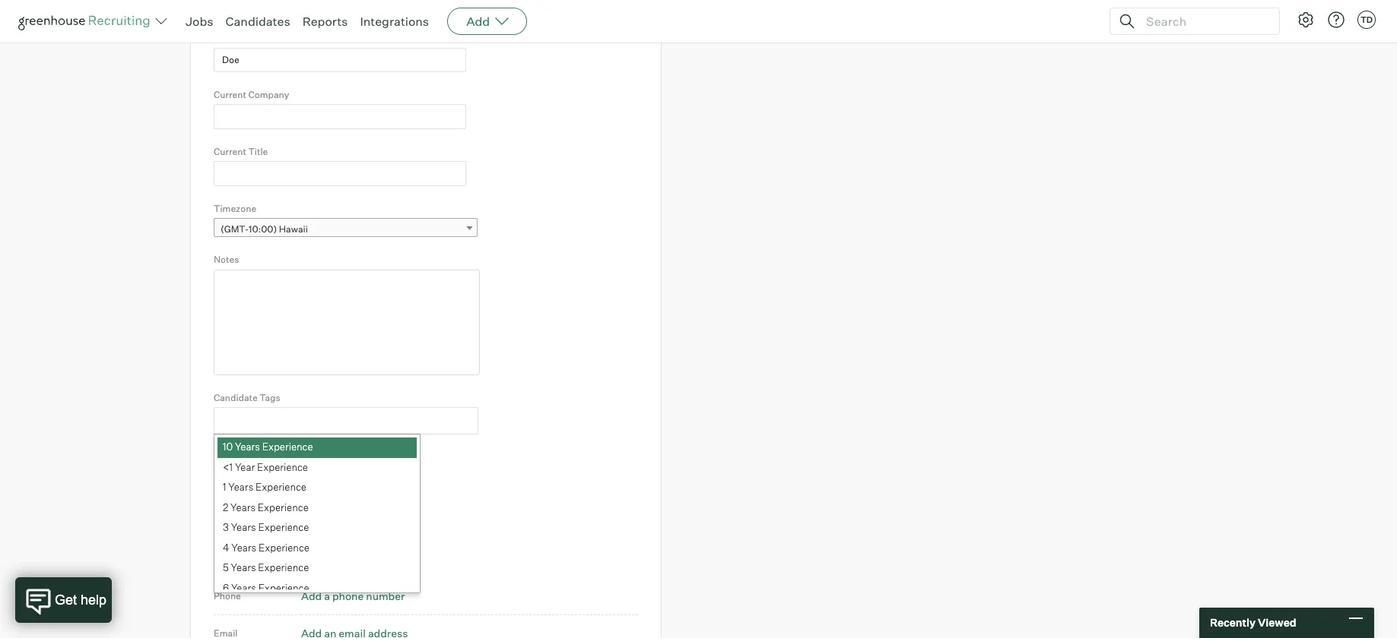 Task type: describe. For each thing, give the bounding box(es) containing it.
years for 4
[[231, 542, 256, 554]]

current company
[[214, 89, 289, 100]]

configure image
[[1297, 11, 1315, 29]]

experience for 10 years experience
[[262, 441, 313, 454]]

candidates link
[[226, 14, 290, 29]]

notes
[[214, 254, 239, 266]]

td button
[[1358, 11, 1376, 29]]

2 for from the left
[[313, 472, 322, 481]]

* inside the * = required
[[214, 501, 217, 513]]

viewed
[[1258, 617, 1296, 630]]

Notes text field
[[214, 270, 480, 376]]

experience for 2 years experience
[[258, 502, 309, 514]]

current title
[[214, 146, 268, 157]]

=
[[220, 501, 226, 513]]

experience for 5 years experience
[[258, 562, 309, 574]]

last
[[214, 32, 232, 43]]

info
[[214, 551, 239, 568]]

candidate tags
[[214, 392, 280, 404]]

reports
[[302, 14, 348, 29]]

title
[[248, 146, 268, 157]]

current for current company
[[214, 89, 246, 100]]

number
[[366, 590, 405, 603]]

candidate
[[260, 454, 303, 465]]

sign
[[229, 472, 245, 481]]

<1 year experience
[[223, 462, 308, 474]]

add for add
[[466, 14, 490, 29]]

hawaii
[[279, 224, 308, 235]]

up
[[246, 472, 255, 481]]

phone
[[332, 590, 364, 603]]

recently viewed
[[1210, 617, 1296, 630]]

last name *
[[214, 32, 264, 43]]

greenhouse recruiting image
[[18, 12, 155, 30]]

1 horizontal spatial *
[[260, 32, 264, 43]]

candidates
[[226, 14, 290, 29]]

experience for 4 years experience
[[259, 542, 309, 554]]

years for 2
[[231, 502, 256, 514]]

stage
[[324, 472, 343, 481]]

and
[[345, 472, 358, 481]]

td button
[[1354, 8, 1379, 32]]

10 years experience option
[[218, 438, 417, 458]]

reports link
[[302, 14, 348, 29]]

sign up for notifications for stage and status changes
[[229, 472, 413, 481]]

add a phone number
[[301, 590, 405, 603]]

timezone
[[214, 203, 256, 214]]

required
[[228, 501, 266, 513]]

company
[[248, 89, 289, 100]]

Follow candidate checkbox
[[217, 453, 227, 463]]

current for current title
[[214, 146, 246, 157]]

a
[[324, 590, 330, 603]]

Search text field
[[1142, 10, 1265, 32]]

(gmt-10:00) hawaii
[[221, 224, 308, 235]]

5 years experience
[[223, 562, 309, 574]]

experience for 6 years experience
[[258, 582, 309, 595]]



Task type: locate. For each thing, give the bounding box(es) containing it.
current left 'company'
[[214, 89, 246, 100]]

current left title
[[214, 146, 246, 157]]

experience
[[262, 441, 313, 454], [257, 462, 308, 474], [256, 482, 306, 494], [258, 502, 309, 514], [258, 522, 309, 534], [259, 542, 309, 554], [258, 562, 309, 574], [258, 582, 309, 595]]

4 years experience option
[[218, 539, 417, 559]]

experience down notifications
[[256, 482, 306, 494]]

status
[[360, 472, 381, 481]]

experience down 10 years experience
[[257, 462, 308, 474]]

years right 4
[[231, 542, 256, 554]]

experience down 4 years experience
[[258, 562, 309, 574]]

years right 5
[[231, 562, 256, 574]]

6
[[223, 582, 229, 595]]

for
[[257, 472, 266, 481], [313, 472, 322, 481]]

1 for from the left
[[257, 472, 266, 481]]

add for add a phone number
[[301, 590, 322, 603]]

6 years experience
[[223, 582, 309, 595]]

2 years experience option
[[218, 499, 417, 519]]

experience up notifications
[[262, 441, 313, 454]]

4
[[223, 542, 229, 554]]

td
[[1360, 14, 1373, 25]]

experience up 4 years experience
[[258, 522, 309, 534]]

1 current from the top
[[214, 89, 246, 100]]

None text field
[[214, 0, 466, 15], [214, 48, 466, 72], [214, 105, 466, 129], [214, 0, 466, 15], [214, 48, 466, 72], [214, 105, 466, 129]]

year
[[235, 462, 255, 474]]

recently
[[1210, 617, 1256, 630]]

* = required
[[214, 501, 266, 513]]

integrations
[[360, 14, 429, 29]]

add a phone number link
[[301, 590, 405, 603]]

years inside option
[[231, 542, 256, 554]]

add inside popup button
[[466, 14, 490, 29]]

* left "=" on the bottom
[[214, 501, 217, 513]]

0 horizontal spatial add
[[301, 590, 322, 603]]

years
[[235, 441, 260, 454], [228, 482, 253, 494], [231, 502, 256, 514], [231, 522, 256, 534], [231, 542, 256, 554], [231, 562, 256, 574], [231, 582, 256, 595]]

10 years experience
[[223, 441, 313, 454]]

jobs
[[186, 14, 213, 29]]

0 vertical spatial add
[[466, 14, 490, 29]]

6 years experience option
[[218, 579, 417, 600]]

<1 year experience option
[[218, 458, 417, 479]]

experience down 3 years experience
[[259, 542, 309, 554]]

(gmt-
[[221, 224, 249, 235]]

for right up
[[257, 472, 266, 481]]

3 years experience
[[223, 522, 309, 534]]

add
[[466, 14, 490, 29], [301, 590, 322, 603]]

0 vertical spatial *
[[260, 32, 264, 43]]

(gmt-10:00) hawaii link
[[214, 218, 478, 241]]

None text field
[[214, 162, 466, 186], [214, 409, 473, 434], [214, 162, 466, 186], [214, 409, 473, 434]]

0 horizontal spatial for
[[257, 472, 266, 481]]

experience for <1 year experience
[[257, 462, 308, 474]]

years for 5
[[231, 562, 256, 574]]

4 years experience
[[223, 542, 309, 554]]

years right 3
[[231, 522, 256, 534]]

1 years experience option
[[218, 479, 417, 499]]

years for 10
[[235, 441, 260, 454]]

follow candidate
[[231, 454, 303, 465]]

* right name
[[260, 32, 264, 43]]

*
[[260, 32, 264, 43], [214, 501, 217, 513]]

experience up 3 years experience
[[258, 502, 309, 514]]

2 current from the top
[[214, 146, 246, 157]]

<1
[[223, 462, 233, 474]]

1 horizontal spatial add
[[466, 14, 490, 29]]

years inside 'option'
[[228, 482, 253, 494]]

1 vertical spatial add
[[301, 590, 322, 603]]

1 years experience
[[223, 482, 306, 494]]

3 years experience option
[[218, 519, 417, 539]]

experience for 3 years experience
[[258, 522, 309, 534]]

candidate
[[214, 392, 258, 404]]

2 years experience
[[223, 502, 309, 514]]

years for 3
[[231, 522, 256, 534]]

5
[[223, 562, 229, 574]]

0 horizontal spatial *
[[214, 501, 217, 513]]

10:00)
[[249, 224, 277, 235]]

integrations link
[[360, 14, 429, 29]]

experience inside option
[[259, 542, 309, 554]]

current
[[214, 89, 246, 100], [214, 146, 246, 157]]

name
[[234, 32, 258, 43]]

changes
[[383, 472, 413, 481]]

follow
[[231, 454, 259, 465]]

1 vertical spatial *
[[214, 501, 217, 513]]

5 years experience option
[[218, 559, 417, 579]]

tags
[[260, 392, 280, 404]]

1
[[223, 482, 226, 494]]

add button
[[447, 8, 527, 35]]

phone
[[214, 591, 241, 603]]

years right 6
[[231, 582, 256, 595]]

years for 1
[[228, 482, 253, 494]]

1 horizontal spatial for
[[313, 472, 322, 481]]

1 vertical spatial current
[[214, 146, 246, 157]]

experience for 1 years experience
[[256, 482, 306, 494]]

for left stage
[[313, 472, 322, 481]]

years for 6
[[231, 582, 256, 595]]

0 vertical spatial current
[[214, 89, 246, 100]]

2
[[223, 502, 228, 514]]

jobs link
[[186, 14, 213, 29]]

notifications
[[268, 472, 311, 481]]

years down sign
[[228, 482, 253, 494]]

experience down the 5 years experience
[[258, 582, 309, 595]]

10
[[223, 441, 233, 454]]

experience inside 'option'
[[256, 482, 306, 494]]

years right 2
[[231, 502, 256, 514]]

3
[[223, 522, 229, 534]]

years right 10
[[235, 441, 260, 454]]



Task type: vqa. For each thing, say whether or not it's contained in the screenshot.
Years within the "option"
yes



